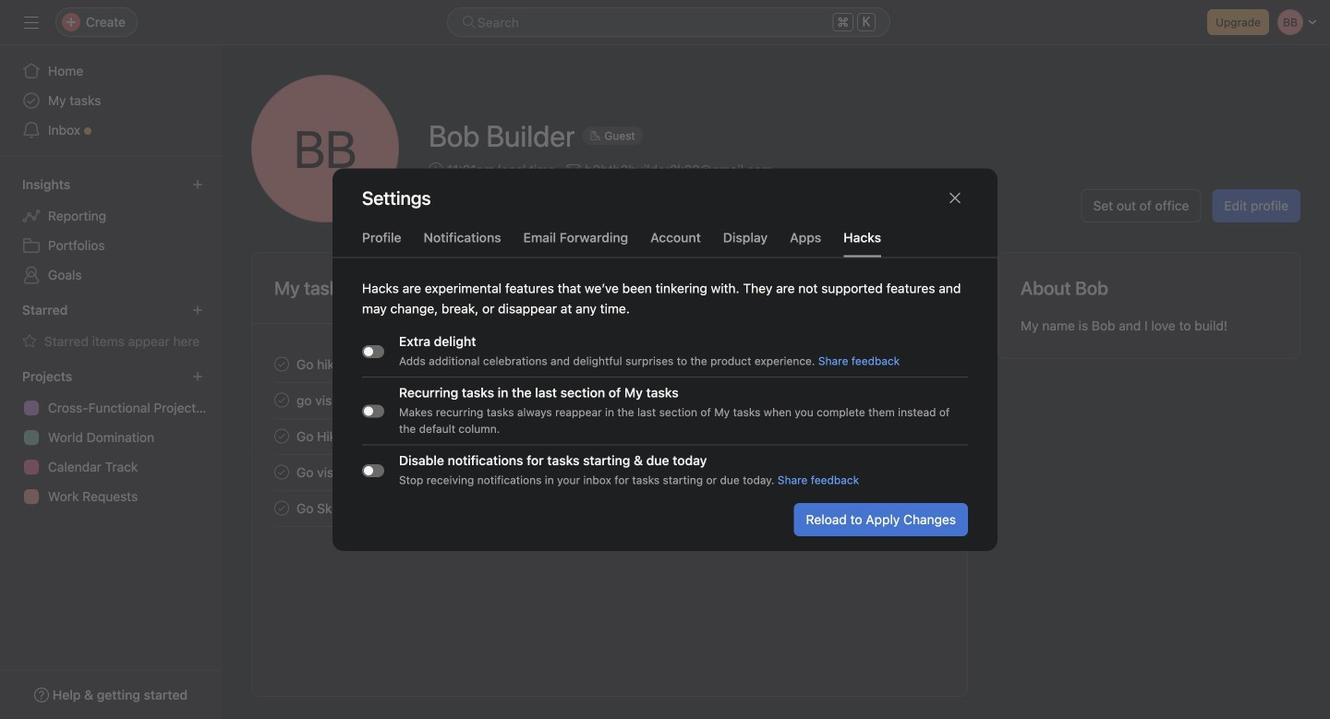 Task type: locate. For each thing, give the bounding box(es) containing it.
2 list item from the top
[[252, 383, 967, 419]]

1 list item from the top
[[252, 347, 967, 383]]

Mark complete checkbox
[[271, 462, 293, 484]]

Mark complete checkbox
[[271, 353, 293, 376], [271, 389, 293, 412], [271, 426, 293, 448], [271, 498, 293, 520]]

2 switch from the top
[[362, 405, 384, 418]]

4 mark complete checkbox from the top
[[271, 498, 293, 520]]

list item
[[252, 347, 967, 383], [252, 383, 967, 419], [252, 419, 967, 455], [252, 491, 967, 527]]

4 mark complete image from the top
[[271, 462, 293, 484]]

3 list item from the top
[[252, 419, 967, 455]]

1 switch from the top
[[362, 345, 384, 358]]

mark complete image
[[271, 353, 293, 376], [271, 389, 293, 412], [271, 426, 293, 448], [271, 462, 293, 484], [271, 498, 293, 520]]

3 mark complete checkbox from the top
[[271, 426, 293, 448]]

1 vertical spatial switch
[[362, 405, 384, 418]]

projects element
[[0, 360, 222, 516]]

2 mark complete checkbox from the top
[[271, 389, 293, 412]]

2 vertical spatial switch
[[362, 464, 384, 477]]

switch
[[362, 345, 384, 358], [362, 405, 384, 418], [362, 464, 384, 477]]

insights element
[[0, 168, 222, 294]]

0 vertical spatial switch
[[362, 345, 384, 358]]

mark complete checkbox for 1st list item from the bottom
[[271, 498, 293, 520]]

dialog
[[333, 168, 998, 551]]

mark complete checkbox for fourth list item from the bottom of the page
[[271, 353, 293, 376]]

1 mark complete checkbox from the top
[[271, 353, 293, 376]]

mark complete checkbox for 2nd list item
[[271, 389, 293, 412]]



Task type: vqa. For each thing, say whether or not it's contained in the screenshot.
4th Mark complete checkbox from the bottom
yes



Task type: describe. For each thing, give the bounding box(es) containing it.
2 mark complete image from the top
[[271, 389, 293, 412]]

starred element
[[0, 294, 222, 360]]

global element
[[0, 45, 222, 156]]

3 switch from the top
[[362, 464, 384, 477]]

settings tab list
[[333, 228, 998, 258]]

mark complete checkbox for second list item from the bottom
[[271, 426, 293, 448]]

5 mark complete image from the top
[[271, 498, 293, 520]]

1 mark complete image from the top
[[271, 353, 293, 376]]

3 mark complete image from the top
[[271, 426, 293, 448]]

close this dialog image
[[948, 191, 963, 205]]

4 list item from the top
[[252, 491, 967, 527]]

hide sidebar image
[[24, 15, 39, 30]]



